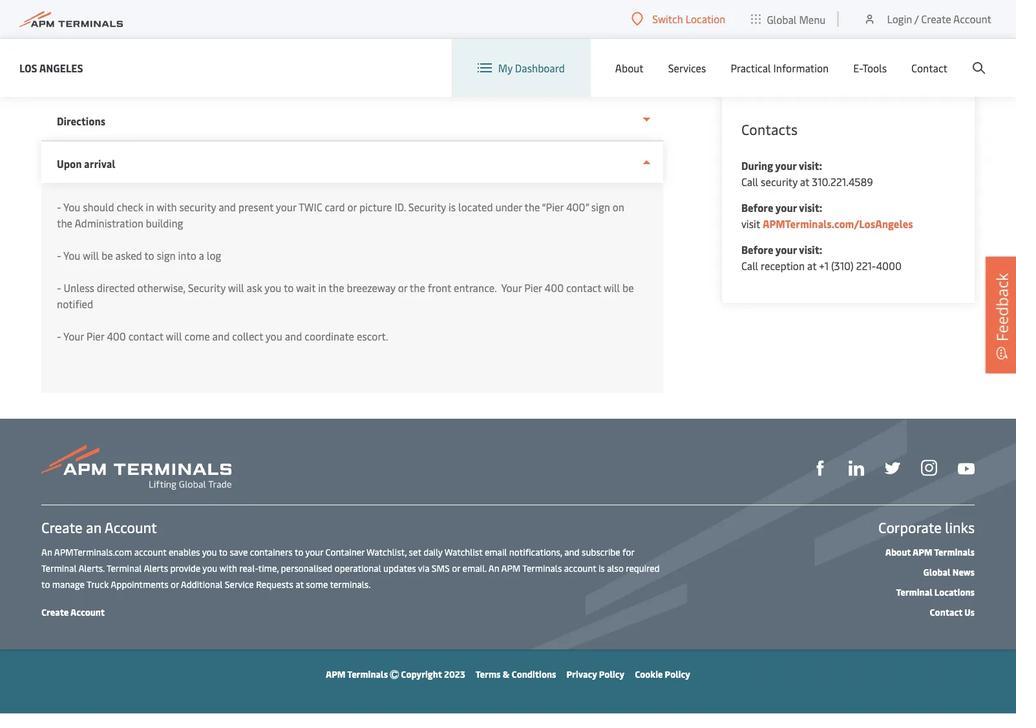 Task type: locate. For each thing, give the bounding box(es) containing it.
400 inside all procedures on this page apply to persons not normally employed or stationed at pier 400. all visitors to pier 400 are expected to know and follow these procedures.
[[126, 20, 145, 34]]

at
[[481, 4, 490, 18], [800, 175, 810, 189], [807, 259, 817, 273], [296, 578, 304, 590]]

visit: up +1
[[799, 243, 823, 257]]

0 horizontal spatial an
[[41, 546, 52, 558]]

1 horizontal spatial in
[[318, 281, 326, 295]]

permitted
[[388, 42, 434, 56], [238, 58, 285, 72]]

call inside before your visit: call reception at +1 (310) 221-4000
[[741, 259, 759, 273]]

call left reception
[[741, 259, 759, 273]]

global left menu
[[767, 12, 797, 26]]

1 vertical spatial an
[[489, 562, 499, 574]]

additional
[[181, 578, 223, 590]]

persons up the follow
[[273, 4, 310, 18]]

pier
[[493, 4, 511, 18], [105, 20, 123, 34], [308, 42, 325, 56], [524, 281, 542, 295], [86, 329, 104, 343]]

at left 310.221.4589
[[800, 175, 810, 189]]

0 vertical spatial call
[[741, 175, 759, 189]]

1 vertical spatial terminal.
[[301, 58, 343, 72]]

0 horizontal spatial business
[[105, 58, 145, 72]]

1 horizontal spatial sign
[[591, 200, 610, 214]]

1 horizontal spatial business
[[198, 42, 238, 56]]

1 before from the top
[[741, 201, 774, 215]]

sign inside - you should check in with security and present your twic card or picture id. security is located under the "pier 400" sign on the administration building
[[591, 200, 610, 214]]

angeles
[[39, 61, 83, 75]]

on inside all procedures on this page apply to persons not normally employed or stationed at pier 400. all visitors to pier 400 are expected to know and follow these procedures.
[[175, 4, 186, 18]]

1 vertical spatial security
[[188, 281, 226, 295]]

terminals.
[[330, 578, 371, 590]]

or right card
[[347, 200, 357, 214]]

account right 'an'
[[105, 518, 157, 537]]

visitors
[[551, 4, 585, 18]]

1 vertical spatial you
[[63, 249, 80, 262]]

0 vertical spatial visit
[[286, 42, 305, 56]]

1 call from the top
[[741, 175, 759, 189]]

to left wait
[[284, 281, 294, 295]]

and right come
[[212, 329, 230, 343]]

0 horizontal spatial a
[[190, 42, 196, 56]]

1 horizontal spatial reason
[[241, 42, 272, 56]]

2 - from the top
[[57, 249, 61, 262]]

you right ask
[[265, 281, 281, 295]]

call inside during your visit: call security at 310.221.4589
[[741, 175, 759, 189]]

wait
[[296, 281, 316, 295]]

security right id.
[[408, 200, 446, 214]]

card
[[325, 200, 345, 214]]

1 horizontal spatial about
[[886, 546, 911, 558]]

during your visit: call security at 310.221.4589
[[741, 159, 873, 189]]

1 horizontal spatial security
[[408, 200, 446, 214]]

your up reception
[[776, 243, 797, 257]]

reception
[[761, 259, 805, 273]]

1 horizontal spatial not
[[312, 4, 328, 18]]

- for - unless directed otherwise, security will ask you to wait in the breezeway or the front entrance.  your pier 400 contact will be notified
[[57, 281, 61, 295]]

breezeway
[[347, 281, 395, 295]]

terminals inside the an apmterminals.com account enables you to save containers to your container watchlist, set daily watchlist email notifications, and subscribe for terminal alerts. terminal alerts provide you with real-time, personalised operational updates via sms or email. an apm terminals account is also required to manage truck appointments or additional service requests at some terminals.
[[523, 562, 562, 574]]

1 horizontal spatial contact
[[566, 281, 601, 295]]

your down during your visit: call security at 310.221.4589
[[776, 201, 797, 215]]

id.
[[395, 200, 406, 214]]

1 horizontal spatial account
[[564, 562, 596, 574]]

before for visit
[[741, 201, 774, 215]]

1 horizontal spatial your
[[501, 281, 522, 295]]

- left should
[[57, 200, 61, 214]]

at right stationed
[[481, 4, 490, 18]]

account right /
[[954, 12, 992, 26]]

contact for contact
[[912, 61, 948, 75]]

to down 'page'
[[209, 20, 219, 34]]

visit:
[[799, 159, 822, 173], [799, 201, 823, 215], [799, 243, 823, 257]]

stationed
[[434, 4, 479, 18]]

shall down procedures.
[[349, 42, 371, 56]]

0 vertical spatial persons
[[273, 4, 310, 18]]

shall down expected
[[181, 58, 203, 72]]

- up the notified
[[57, 249, 61, 262]]

at left some
[[296, 578, 304, 590]]

0 horizontal spatial terminals
[[347, 668, 388, 680]]

400 inside - unless directed otherwise, security will ask you to wait in the breezeway or the front entrance.  your pier 400 contact will be notified
[[545, 281, 564, 295]]

0 horizontal spatial account
[[134, 546, 166, 558]]

all
[[105, 4, 118, 18], [536, 4, 549, 18]]

security inside during your visit: call security at 310.221.4589
[[761, 175, 798, 189]]

unless
[[64, 281, 94, 295]]

or left stationed
[[422, 4, 432, 18]]

0 vertical spatial sign
[[591, 200, 610, 214]]

and left present
[[219, 200, 236, 214]]

0 vertical spatial apm
[[913, 546, 933, 558]]

terminal down global news link
[[896, 586, 933, 598]]

+1
[[819, 259, 829, 273]]

account
[[954, 12, 992, 26], [105, 518, 157, 537], [70, 606, 105, 618]]

global news
[[924, 566, 975, 578]]

contact button
[[912, 39, 948, 97]]

your right 'during'
[[775, 159, 797, 173]]

appointments
[[111, 578, 168, 590]]

1 vertical spatial visit
[[741, 217, 760, 231]]

all left procedures
[[105, 4, 118, 18]]

0 horizontal spatial all
[[105, 4, 118, 18]]

0 horizontal spatial terminal.
[[301, 58, 343, 72]]

manage
[[52, 578, 85, 590]]

1 vertical spatial in
[[318, 281, 326, 295]]

your inside - you should check in with security and present your twic card or picture id. security is located under the "pier 400" sign on the administration building
[[276, 200, 296, 214]]

contact for contact us
[[930, 606, 963, 618]]

1 vertical spatial not
[[206, 58, 222, 72]]

contact us
[[930, 606, 975, 618]]

account down subscribe on the right bottom of the page
[[564, 562, 596, 574]]

your inside during your visit: call security at 310.221.4589
[[775, 159, 797, 173]]

to left save
[[219, 546, 228, 558]]

permitted down the follow
[[238, 58, 285, 72]]

policy right the cookie
[[665, 668, 690, 680]]

call for during your visit: call security at 310.221.4589
[[741, 175, 759, 189]]

1 vertical spatial visit:
[[799, 201, 823, 215]]

0 vertical spatial permitted
[[388, 42, 434, 56]]

terminals left ⓒ
[[347, 668, 388, 680]]

arrival
[[84, 157, 115, 171]]

2 vertical spatial create
[[41, 606, 69, 618]]

1 horizontal spatial terminal
[[107, 562, 142, 574]]

your inside before your visit: visit apmterminals.com/losangeles
[[776, 201, 797, 215]]

- inside - unless directed otherwise, security will ask you to wait in the breezeway or the front entrance.  your pier 400 contact will be notified
[[57, 281, 61, 295]]

security down 'during'
[[761, 175, 798, 189]]

0 horizontal spatial reason
[[148, 58, 179, 72]]

persons
[[273, 4, 310, 18], [128, 42, 165, 56]]

0 horizontal spatial shall
[[181, 58, 203, 72]]

cookie policy
[[635, 668, 690, 680]]

policy right privacy
[[599, 668, 625, 680]]

1 horizontal spatial persons
[[273, 4, 310, 18]]

- down the notified
[[57, 329, 61, 343]]

in right wait
[[318, 281, 326, 295]]

1 policy from the left
[[599, 668, 625, 680]]

notified
[[57, 297, 93, 311]]

twic
[[299, 200, 322, 214]]

1 vertical spatial before
[[741, 243, 774, 257]]

0 vertical spatial contact
[[566, 281, 601, 295]]

1 vertical spatial contact
[[128, 329, 163, 343]]

account down truck
[[70, 606, 105, 618]]

to right the visitors
[[587, 4, 597, 18]]

with down expected
[[167, 42, 188, 56]]

1 you from the top
[[63, 200, 80, 214]]

an down email
[[489, 562, 499, 574]]

this
[[189, 4, 206, 18]]

asked
[[115, 249, 142, 262]]

visit: up apmterminals.com/losangeles link
[[799, 201, 823, 215]]

under
[[496, 200, 522, 214]]

1 horizontal spatial security
[[761, 175, 798, 189]]

2 call from the top
[[741, 259, 759, 273]]

- unless directed otherwise, security will ask you to wait in the breezeway or the front entrance.  your pier 400 contact will be notified
[[57, 281, 634, 311]]

instagram link
[[921, 459, 937, 476]]

before inside before your visit: call reception at +1 (310) 221-4000
[[741, 243, 774, 257]]

1 vertical spatial terminals
[[523, 562, 562, 574]]

terminal locations
[[896, 586, 975, 598]]

a left log
[[199, 249, 204, 262]]

privacy policy
[[567, 668, 625, 680]]

1 vertical spatial your
[[63, 329, 84, 343]]

sign right 400"
[[591, 200, 610, 214]]

check
[[117, 200, 143, 214]]

or inside - you should check in with security and present your twic card or picture id. security is located under the "pier 400" sign on the administration building
[[347, 200, 357, 214]]

terminal.
[[451, 42, 492, 56], [301, 58, 343, 72]]

los
[[19, 61, 37, 75]]

global inside global menu button
[[767, 12, 797, 26]]

account inside login / create account link
[[954, 12, 992, 26]]

reason down know
[[241, 42, 272, 56]]

0 horizontal spatial not
[[206, 58, 222, 72]]

1 horizontal spatial visit
[[741, 217, 760, 231]]

4 - from the top
[[57, 329, 61, 343]]

1 vertical spatial reason
[[148, 58, 179, 72]]

some
[[306, 578, 328, 590]]

0 vertical spatial in
[[146, 200, 154, 214]]

1 horizontal spatial apm
[[501, 562, 521, 574]]

you up the additional
[[203, 562, 217, 574]]

terminal
[[41, 562, 77, 574], [107, 562, 142, 574], [896, 586, 933, 598]]

follow
[[269, 20, 298, 34]]

contact down login / create account link
[[912, 61, 948, 75]]

apmt footer logo image
[[41, 445, 231, 490]]

0 horizontal spatial security
[[188, 281, 226, 295]]

1 vertical spatial persons
[[128, 42, 165, 56]]

in right check
[[146, 200, 154, 214]]

not inside only persons with a business reason to visit pier 400 shall be permitted on terminal. persons with no business reason shall not be permitted on terminal.
[[206, 58, 222, 72]]

terminals up global news link
[[934, 546, 975, 558]]

create for create an account
[[41, 518, 83, 537]]

before down 'during'
[[741, 201, 774, 215]]

call down 'during'
[[741, 175, 759, 189]]

terminal up manage
[[41, 562, 77, 574]]

on left this at top
[[175, 4, 186, 18]]

create down manage
[[41, 606, 69, 618]]

1 horizontal spatial terminals
[[523, 562, 562, 574]]

2 vertical spatial visit:
[[799, 243, 823, 257]]

0 vertical spatial before
[[741, 201, 774, 215]]

security down log
[[188, 281, 226, 295]]

terminals down notifications,
[[523, 562, 562, 574]]

are
[[147, 20, 162, 34]]

2 policy from the left
[[665, 668, 690, 680]]

1 vertical spatial permitted
[[238, 58, 285, 72]]

1 vertical spatial about
[[886, 546, 911, 558]]

global news link
[[924, 566, 975, 578]]

1 vertical spatial call
[[741, 259, 759, 273]]

sign
[[591, 200, 610, 214], [157, 249, 176, 262]]

the left front
[[410, 281, 425, 295]]

global up terminal locations
[[924, 566, 951, 578]]

be inside - unless directed otherwise, security will ask you to wait in the breezeway or the front entrance.  your pier 400 contact will be notified
[[623, 281, 634, 295]]

400 inside only persons with a business reason to visit pier 400 shall be permitted on terminal. persons with no business reason shall not be permitted on terminal.
[[328, 42, 347, 56]]

time,
[[258, 562, 279, 574]]

policy for privacy policy
[[599, 668, 625, 680]]

shall
[[349, 42, 371, 56], [181, 58, 203, 72]]

1 vertical spatial global
[[924, 566, 951, 578]]

not inside all procedures on this page apply to persons not normally employed or stationed at pier 400. all visitors to pier 400 are expected to know and follow these procedures.
[[312, 4, 328, 18]]

0 horizontal spatial terminal
[[41, 562, 77, 574]]

not up the these
[[312, 4, 328, 18]]

not
[[312, 4, 328, 18], [206, 58, 222, 72]]

0 horizontal spatial security
[[179, 200, 216, 214]]

3 - from the top
[[57, 281, 61, 295]]

reason down are
[[148, 58, 179, 72]]

feedback
[[991, 273, 1012, 342]]

0 horizontal spatial policy
[[599, 668, 625, 680]]

a inside only persons with a business reason to visit pier 400 shall be permitted on terminal. persons with no business reason shall not be permitted on terminal.
[[190, 42, 196, 56]]

you up unless
[[63, 249, 80, 262]]

- for - you should check in with security and present your twic card or picture id. security is located under the "pier 400" sign on the administration building
[[57, 200, 61, 214]]

daily
[[424, 546, 443, 558]]

directions
[[57, 114, 105, 128]]

at left +1
[[807, 259, 817, 273]]

youtube image
[[958, 463, 975, 475]]

security
[[761, 175, 798, 189], [179, 200, 216, 214]]

0 vertical spatial about
[[615, 61, 644, 75]]

-
[[57, 200, 61, 214], [57, 249, 61, 262], [57, 281, 61, 295], [57, 329, 61, 343]]

present
[[238, 200, 274, 214]]

1 horizontal spatial an
[[489, 562, 499, 574]]

1 vertical spatial create
[[41, 518, 83, 537]]

is left also
[[599, 562, 605, 574]]

1 - from the top
[[57, 200, 61, 214]]

1 vertical spatial security
[[179, 200, 216, 214]]

required
[[626, 562, 660, 574]]

with up building
[[157, 200, 177, 214]]

global menu button
[[739, 0, 839, 38]]

visit
[[286, 42, 305, 56], [741, 217, 760, 231]]

expected
[[165, 20, 207, 34]]

reason
[[241, 42, 272, 56], [148, 58, 179, 72]]

visit: inside before your visit: call reception at +1 (310) 221-4000
[[799, 243, 823, 257]]

about left services
[[615, 61, 644, 75]]

0 horizontal spatial is
[[449, 200, 456, 214]]

practical
[[731, 61, 771, 75]]

e-tools button
[[854, 39, 887, 97]]

your left twic
[[276, 200, 296, 214]]

0 vertical spatial security
[[761, 175, 798, 189]]

into
[[178, 249, 196, 262]]

0 vertical spatial global
[[767, 12, 797, 26]]

security inside - unless directed otherwise, security will ask you to wait in the breezeway or the front entrance.  your pier 400 contact will be notified
[[188, 281, 226, 295]]

contact down locations
[[930, 606, 963, 618]]

0 vertical spatial security
[[408, 200, 446, 214]]

about down corporate
[[886, 546, 911, 558]]

visit: up 310.221.4589
[[799, 159, 822, 173]]

your for before your visit: visit apmterminals.com/losangeles
[[776, 201, 797, 215]]

1 vertical spatial is
[[599, 562, 605, 574]]

copyright
[[401, 668, 442, 680]]

to right apply
[[261, 4, 271, 18]]

ⓒ
[[390, 668, 399, 680]]

create right /
[[921, 12, 951, 26]]

0 horizontal spatial sign
[[157, 249, 176, 262]]

0 vertical spatial your
[[501, 281, 522, 295]]

linkedin image
[[849, 461, 864, 476]]

know
[[222, 20, 246, 34]]

and down apply
[[249, 20, 266, 34]]

policy for cookie policy
[[665, 668, 690, 680]]

terminal. down the these
[[301, 58, 343, 72]]

collect
[[232, 329, 263, 343]]

visit: for during your visit:
[[799, 159, 822, 173]]

terminal. down stationed
[[451, 42, 492, 56]]

1 horizontal spatial is
[[599, 562, 605, 574]]

with inside - you should check in with security and present your twic card or picture id. security is located under the "pier 400" sign on the administration building
[[157, 200, 177, 214]]

0 vertical spatial account
[[954, 12, 992, 26]]

- inside - you should check in with security and present your twic card or picture id. security is located under the "pier 400" sign on the administration building
[[57, 200, 61, 214]]

2 you from the top
[[63, 249, 80, 262]]

0 vertical spatial is
[[449, 200, 456, 214]]

permitted down employed
[[388, 42, 434, 56]]

upon arrival button
[[41, 142, 664, 183]]

a down expected
[[190, 42, 196, 56]]

before for call
[[741, 243, 774, 257]]

you inside - you should check in with security and present your twic card or picture id. security is located under the "pier 400" sign on the administration building
[[63, 200, 80, 214]]

dashboard
[[515, 61, 565, 75]]

create left 'an'
[[41, 518, 83, 537]]

1 horizontal spatial policy
[[665, 668, 690, 680]]

apm inside the an apmterminals.com account enables you to save containers to your container watchlist, set daily watchlist email notifications, and subscribe for terminal alerts. terminal alerts provide you with real-time, personalised operational updates via sms or email. an apm terminals account is also required to manage truck appointments or additional service requests at some terminals.
[[501, 562, 521, 574]]

before inside before your visit: visit apmterminals.com/losangeles
[[741, 201, 774, 215]]

1 horizontal spatial shall
[[349, 42, 371, 56]]

is left located in the left top of the page
[[449, 200, 456, 214]]

1 horizontal spatial all
[[536, 4, 549, 18]]

your inside - unless directed otherwise, security will ask you to wait in the breezeway or the front entrance.  your pier 400 contact will be notified
[[501, 281, 522, 295]]

with down save
[[219, 562, 237, 574]]

to up personalised
[[295, 546, 303, 558]]

0 horizontal spatial about
[[615, 61, 644, 75]]

1 vertical spatial sign
[[157, 249, 176, 262]]

in inside - you should check in with security and present your twic card or picture id. security is located under the "pier 400" sign on the administration building
[[146, 200, 154, 214]]

- for - you will be asked to sign into a log
[[57, 249, 61, 262]]

account up alerts
[[134, 546, 166, 558]]

picture
[[359, 200, 392, 214]]

your inside before your visit: call reception at +1 (310) 221-4000
[[776, 243, 797, 257]]

2 horizontal spatial terminal
[[896, 586, 933, 598]]

0 vertical spatial not
[[312, 4, 328, 18]]

and left subscribe on the right bottom of the page
[[565, 546, 580, 558]]

0 vertical spatial contact
[[912, 61, 948, 75]]

visit down the follow
[[286, 42, 305, 56]]

1 horizontal spatial terminal.
[[451, 42, 492, 56]]

you right collect
[[266, 329, 282, 343]]

in
[[146, 200, 154, 214], [318, 281, 326, 295]]

normally
[[331, 4, 372, 18]]

1 horizontal spatial permitted
[[388, 42, 434, 56]]

privacy
[[567, 668, 597, 680]]

all right 400.
[[536, 4, 549, 18]]

1 vertical spatial shall
[[181, 58, 203, 72]]

apm down email
[[501, 562, 521, 574]]

1 vertical spatial contact
[[930, 606, 963, 618]]

e-
[[854, 61, 863, 75]]

provide
[[170, 562, 201, 574]]

0 vertical spatial a
[[190, 42, 196, 56]]

persons down are
[[128, 42, 165, 56]]

1 horizontal spatial a
[[199, 249, 204, 262]]

at inside the an apmterminals.com account enables you to save containers to your container watchlist, set daily watchlist email notifications, and subscribe for terminal alerts. terminal alerts provide you with real-time, personalised operational updates via sms or email. an apm terminals account is also required to manage truck appointments or additional service requests at some terminals.
[[296, 578, 304, 590]]

menu
[[799, 12, 826, 26]]

persons inside all procedures on this page apply to persons not normally employed or stationed at pier 400. all visitors to pier 400 are expected to know and follow these procedures.
[[273, 4, 310, 18]]

0 vertical spatial an
[[41, 546, 52, 558]]

on right 400"
[[613, 200, 624, 214]]

an left apmterminals.com
[[41, 546, 52, 558]]

not down know
[[206, 58, 222, 72]]

is inside - you should check in with security and present your twic card or picture id. security is located under the "pier 400" sign on the administration building
[[449, 200, 456, 214]]

400
[[126, 20, 145, 34], [328, 42, 347, 56], [545, 281, 564, 295], [107, 329, 126, 343]]

sign left into
[[157, 249, 176, 262]]

before up reception
[[741, 243, 774, 257]]

1 horizontal spatial global
[[924, 566, 951, 578]]

located
[[458, 200, 493, 214]]

visit: inside during your visit: call security at 310.221.4589
[[799, 159, 822, 173]]

practical information
[[731, 61, 829, 75]]

watchlist
[[445, 546, 483, 558]]

the right wait
[[329, 281, 344, 295]]

terminal locations link
[[896, 586, 975, 598]]

0 vertical spatial reason
[[241, 42, 272, 56]]

2 before from the top
[[741, 243, 774, 257]]



Task type: vqa. For each thing, say whether or not it's contained in the screenshot.
Cookie
yes



Task type: describe. For each thing, give the bounding box(es) containing it.
conditions
[[512, 668, 556, 680]]

administration
[[75, 216, 143, 230]]

1 vertical spatial account
[[105, 518, 157, 537]]

ask
[[247, 281, 262, 295]]

is inside the an apmterminals.com account enables you to save containers to your container watchlist, set daily watchlist email notifications, and subscribe for terminal alerts. terminal alerts provide you with real-time, personalised operational updates via sms or email. an apm terminals account is also required to manage truck appointments or additional service requests at some terminals.
[[599, 562, 605, 574]]

visit inside before your visit: visit apmterminals.com/losangeles
[[741, 217, 760, 231]]

4000
[[876, 259, 902, 273]]

instagram image
[[921, 460, 937, 476]]

or right sms
[[452, 562, 460, 574]]

set
[[409, 546, 421, 558]]

to inside - unless directed otherwise, security will ask you to wait in the breezeway or the front entrance.  your pier 400 contact will be notified
[[284, 281, 294, 295]]

corporate
[[879, 518, 942, 537]]

only
[[105, 42, 126, 56]]

global menu
[[767, 12, 826, 26]]

with left "no"
[[534, 42, 555, 56]]

alerts.
[[79, 562, 105, 574]]

downloadable
[[741, 6, 833, 26]]

2 vertical spatial terminals
[[347, 668, 388, 680]]

terms
[[476, 668, 501, 680]]

on inside - you should check in with security and present your twic card or picture id. security is located under the "pier 400" sign on the administration building
[[613, 200, 624, 214]]

- for - your pier 400 contact will come and collect you and coordinate escort.
[[57, 329, 61, 343]]

location
[[686, 12, 726, 26]]

twitter image
[[885, 461, 901, 476]]

log
[[207, 249, 221, 262]]

security inside - you should check in with security and present your twic card or picture id. security is located under the "pier 400" sign on the administration building
[[408, 200, 446, 214]]

create for create account
[[41, 606, 69, 618]]

requests
[[256, 578, 293, 590]]

corporate links
[[879, 518, 975, 537]]

create account
[[41, 606, 105, 618]]

alerts
[[144, 562, 168, 574]]

updates
[[383, 562, 416, 574]]

linkedin__x28_alt_x29__3_ link
[[849, 459, 864, 476]]

cookie
[[635, 668, 663, 680]]

these
[[300, 20, 326, 34]]

the left administration
[[57, 216, 72, 230]]

services button
[[668, 39, 706, 97]]

0 vertical spatial terminals
[[934, 546, 975, 558]]

apply
[[233, 4, 259, 18]]

&
[[503, 668, 510, 680]]

apmterminals.com
[[54, 546, 132, 558]]

upon arrival
[[57, 157, 115, 171]]

you for will
[[63, 249, 80, 262]]

0 horizontal spatial apm
[[326, 668, 346, 680]]

or inside all procedures on this page apply to persons not normally employed or stationed at pier 400. all visitors to pier 400 are expected to know and follow these procedures.
[[422, 4, 432, 18]]

and left coordinate
[[285, 329, 302, 343]]

0 horizontal spatial your
[[63, 329, 84, 343]]

you right enables
[[202, 546, 217, 558]]

at inside before your visit: call reception at +1 (310) 221-4000
[[807, 259, 817, 273]]

to left manage
[[41, 578, 50, 590]]

2 all from the left
[[536, 4, 549, 18]]

coordinate
[[305, 329, 354, 343]]

/
[[915, 12, 919, 26]]

security inside - you should check in with security and present your twic card or picture id. security is located under the "pier 400" sign on the administration building
[[179, 200, 216, 214]]

1 vertical spatial account
[[564, 562, 596, 574]]

0 vertical spatial create
[[921, 12, 951, 26]]

procedures.
[[329, 20, 383, 34]]

and inside the an apmterminals.com account enables you to save containers to your container watchlist, set daily watchlist email notifications, and subscribe for terminal alerts. terminal alerts provide you with real-time, personalised operational updates via sms or email. an apm terminals account is also required to manage truck appointments or additional service requests at some terminals.
[[565, 546, 580, 558]]

your inside the an apmterminals.com account enables you to save containers to your container watchlist, set daily watchlist email notifications, and subscribe for terminal alerts. terminal alerts provide you with real-time, personalised operational updates via sms or email. an apm terminals account is also required to manage truck appointments or additional service requests at some terminals.
[[305, 546, 323, 558]]

global for global menu
[[767, 12, 797, 26]]

before your visit: visit apmterminals.com/losangeles
[[741, 201, 913, 231]]

information
[[774, 61, 829, 75]]

1 vertical spatial a
[[199, 249, 204, 262]]

on down the follow
[[287, 58, 299, 72]]

notifications,
[[509, 546, 562, 558]]

truck
[[87, 578, 109, 590]]

during
[[741, 159, 773, 173]]

2023
[[444, 668, 465, 680]]

feedback button
[[986, 257, 1016, 373]]

your for during your visit: call security at 310.221.4589
[[775, 159, 797, 173]]

an apmterminals.com account enables you to save containers to your container watchlist, set daily watchlist email notifications, and subscribe for terminal alerts. terminal alerts provide you with real-time, personalised operational updates via sms or email. an apm terminals account is also required to manage truck appointments or additional service requests at some terminals.
[[41, 546, 660, 590]]

e-tools
[[854, 61, 887, 75]]

upon
[[57, 157, 82, 171]]

login
[[887, 12, 912, 26]]

about for about
[[615, 61, 644, 75]]

watchlist,
[[367, 546, 407, 558]]

facebook image
[[813, 461, 828, 476]]

login / create account
[[887, 12, 992, 26]]

terms & conditions link
[[476, 668, 556, 680]]

your for before your visit: call reception at +1 (310) 221-4000
[[776, 243, 797, 257]]

terms & conditions
[[476, 668, 556, 680]]

310.221.4589
[[812, 175, 873, 189]]

version
[[836, 6, 883, 26]]

0 horizontal spatial contact
[[128, 329, 163, 343]]

personalised
[[281, 562, 333, 574]]

to right asked
[[144, 249, 154, 262]]

and inside - you should check in with security and present your twic card or picture id. security is located under the "pier 400" sign on the administration building
[[219, 200, 236, 214]]

the left "pier
[[525, 200, 540, 214]]

at inside all procedures on this page apply to persons not normally employed or stationed at pier 400. all visitors to pier 400 are expected to know and follow these procedures.
[[481, 4, 490, 18]]

subscribe
[[582, 546, 620, 558]]

you for should
[[63, 200, 80, 214]]

come
[[185, 329, 210, 343]]

1 vertical spatial business
[[105, 58, 145, 72]]

to inside only persons with a business reason to visit pier 400 shall be permitted on terminal. persons with no business reason shall not be permitted on terminal.
[[274, 42, 284, 56]]

upon arrival element
[[41, 183, 664, 393]]

also
[[607, 562, 624, 574]]

los angeles
[[19, 61, 83, 75]]

or down provide
[[171, 578, 179, 590]]

los angeles link
[[19, 60, 83, 76]]

you inside - unless directed otherwise, security will ask you to wait in the breezeway or the front entrance.  your pier 400 contact will be notified
[[265, 281, 281, 295]]

real-
[[239, 562, 258, 574]]

should
[[83, 200, 114, 214]]

0 horizontal spatial permitted
[[238, 58, 285, 72]]

or inside - unless directed otherwise, security will ask you to wait in the breezeway or the front entrance.  your pier 400 contact will be notified
[[398, 281, 407, 295]]

visit: for before your visit:
[[799, 243, 823, 257]]

at inside during your visit: call security at 310.221.4589
[[800, 175, 810, 189]]

enables
[[169, 546, 200, 558]]

only persons with a business reason to visit pier 400 shall be permitted on terminal. persons with no business reason shall not be permitted on terminal.
[[105, 42, 569, 72]]

front
[[428, 281, 451, 295]]

0 vertical spatial account
[[134, 546, 166, 558]]

service
[[225, 578, 254, 590]]

downloadable version
[[741, 6, 883, 26]]

create an account
[[41, 518, 157, 537]]

fill 44 link
[[885, 459, 901, 476]]

privacy policy link
[[567, 668, 625, 680]]

persons inside only persons with a business reason to visit pier 400 shall be permitted on terminal. persons with no business reason shall not be permitted on terminal.
[[128, 42, 165, 56]]

escort.
[[357, 329, 388, 343]]

my
[[498, 61, 513, 75]]

0 vertical spatial shall
[[349, 42, 371, 56]]

with inside the an apmterminals.com account enables you to save containers to your container watchlist, set daily watchlist email notifications, and subscribe for terminal alerts. terminal alerts provide you with real-time, personalised operational updates via sms or email. an apm terminals account is also required to manage truck appointments or additional service requests at some terminals.
[[219, 562, 237, 574]]

visit inside only persons with a business reason to visit pier 400 shall be permitted on terminal. persons with no business reason shall not be permitted on terminal.
[[286, 42, 305, 56]]

global for global news
[[924, 566, 951, 578]]

for
[[623, 546, 634, 558]]

email
[[485, 546, 507, 558]]

otherwise,
[[137, 281, 185, 295]]

services
[[668, 61, 706, 75]]

operational
[[335, 562, 381, 574]]

pier inside - unless directed otherwise, security will ask you to wait in the breezeway or the front entrance.  your pier 400 contact will be notified
[[524, 281, 542, 295]]

contact inside - unless directed otherwise, security will ask you to wait in the breezeway or the front entrance.  your pier 400 contact will be notified
[[566, 281, 601, 295]]

about for about apm terminals
[[886, 546, 911, 558]]

2 vertical spatial account
[[70, 606, 105, 618]]

pier inside only persons with a business reason to visit pier 400 shall be permitted on terminal. persons with no business reason shall not be permitted on terminal.
[[308, 42, 325, 56]]

1 all from the left
[[105, 4, 118, 18]]

on down stationed
[[437, 42, 449, 56]]

directed
[[97, 281, 135, 295]]

containers
[[250, 546, 293, 558]]

visit: inside before your visit: visit apmterminals.com/losangeles
[[799, 201, 823, 215]]

contacts
[[741, 120, 798, 139]]

about apm terminals
[[886, 546, 975, 558]]

call for before your visit: call reception at +1 (310) 221-4000
[[741, 259, 759, 273]]

in inside - unless directed otherwise, security will ask you to wait in the breezeway or the front entrance.  your pier 400 contact will be notified
[[318, 281, 326, 295]]

and inside all procedures on this page apply to persons not normally employed or stationed at pier 400. all visitors to pier 400 are expected to know and follow these procedures.
[[249, 20, 266, 34]]

links
[[945, 518, 975, 537]]

my dashboard button
[[478, 39, 565, 97]]

0 vertical spatial business
[[198, 42, 238, 56]]

0 vertical spatial terminal.
[[451, 42, 492, 56]]

shape link
[[813, 459, 828, 476]]



